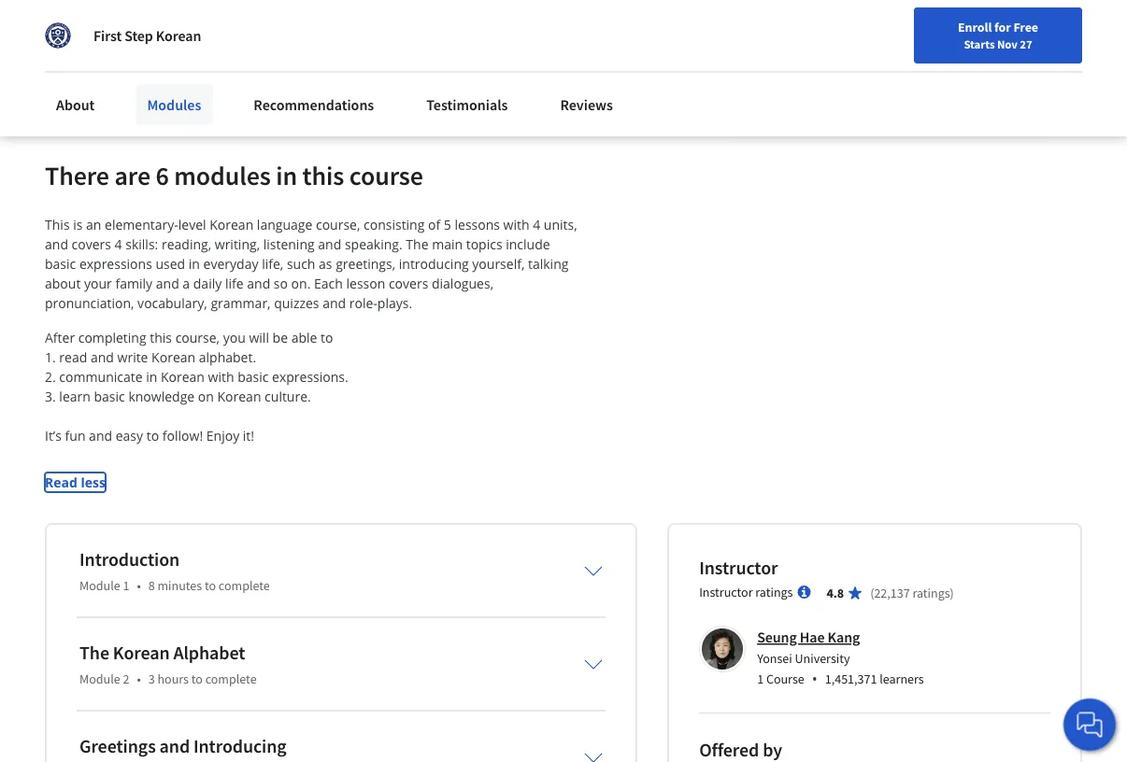 Task type: vqa. For each thing, say whether or not it's contained in the screenshot.
Read less
yes



Task type: locate. For each thing, give the bounding box(es) containing it.
8
[[148, 578, 155, 595]]

• left 8
[[137, 578, 141, 595]]

2 module from the top
[[79, 671, 120, 688]]

on up enjoy
[[198, 388, 214, 406]]

on right it
[[127, 43, 144, 62]]

2 vertical spatial this
[[150, 329, 172, 347]]

culture.
[[265, 388, 311, 406]]

yourself,
[[472, 255, 525, 273]]

linkedin
[[244, 21, 298, 39]]

university
[[795, 650, 850, 667]]

menu item
[[803, 19, 923, 79]]

to
[[197, 21, 210, 39], [321, 329, 333, 347], [146, 427, 159, 445], [205, 578, 216, 595], [191, 671, 203, 688]]

media
[[186, 43, 225, 62]]

1 left 8
[[123, 578, 129, 595]]

0 horizontal spatial 4
[[115, 236, 122, 253]]

korean right write
[[151, 349, 195, 367]]

and inside greetings and introducing dropdown button
[[159, 735, 190, 759]]

instructor up instructor ratings
[[699, 557, 778, 580]]

korean right step
[[156, 26, 201, 45]]

1 horizontal spatial the
[[406, 236, 428, 253]]

with up include
[[503, 216, 529, 234]]

1 vertical spatial with
[[208, 368, 234, 386]]

1 horizontal spatial your
[[213, 21, 241, 39]]

korean up writing,
[[210, 216, 253, 234]]

life,
[[262, 255, 283, 273]]

(
[[870, 585, 874, 602]]

elementary-
[[105, 216, 178, 234]]

1 instructor from the top
[[699, 557, 778, 580]]

• down the university
[[812, 669, 817, 689]]

ratings
[[755, 584, 793, 601], [913, 585, 950, 602]]

0 vertical spatial course,
[[316, 216, 360, 234]]

4 up include
[[533, 216, 540, 234]]

a
[[183, 275, 190, 293]]

instructor for instructor ratings
[[699, 584, 753, 601]]

alphabet.
[[199, 349, 256, 367]]

0 horizontal spatial your
[[84, 275, 112, 293]]

0 horizontal spatial basic
[[45, 255, 76, 273]]

reading,
[[162, 236, 211, 253]]

course, up alphabet.
[[175, 329, 220, 347]]

covers
[[72, 236, 111, 253], [389, 275, 428, 293]]

3
[[148, 671, 155, 688]]

your down linkedin
[[270, 43, 298, 62]]

1 vertical spatial covers
[[389, 275, 428, 293]]

korean up it!
[[217, 388, 261, 406]]

completing
[[78, 329, 146, 347]]

0 horizontal spatial course,
[[175, 329, 220, 347]]

0 vertical spatial your
[[213, 21, 241, 39]]

1 vertical spatial the
[[79, 642, 109, 665]]

in up language on the left
[[276, 160, 297, 192]]

2 horizontal spatial basic
[[238, 368, 269, 386]]

show notifications image
[[943, 23, 966, 46]]

instructor up seung hae kang icon
[[699, 584, 753, 601]]

follow!
[[162, 427, 203, 445]]

course, up speaking.
[[316, 216, 360, 234]]

this up it
[[104, 21, 127, 39]]

course, inside this is an elementary-level korean language course, consisting of 5 lessons with 4 units, and covers 4 skills: reading, writing, listening and speaking. the main topics include basic expressions used in everyday life, such as greetings, introducing yourself, talking about your family and a daily life and so on. each lesson covers dialogues, pronunciation, vocabulary, grammar, quizzes and role-plays.
[[316, 216, 360, 234]]

1 vertical spatial complete
[[205, 671, 257, 688]]

level
[[178, 216, 206, 234]]

• left 3
[[137, 671, 141, 688]]

1 vertical spatial 4
[[115, 236, 122, 253]]

basic down communicate
[[94, 388, 125, 406]]

enroll for free starts nov 27
[[958, 19, 1038, 51]]

units,
[[544, 216, 577, 234]]

speaking.
[[345, 236, 402, 253]]

korean
[[156, 26, 201, 45], [210, 216, 253, 234], [151, 349, 195, 367], [161, 368, 205, 386], [217, 388, 261, 406], [113, 642, 170, 665]]

1 vertical spatial basic
[[238, 368, 269, 386]]

course,
[[316, 216, 360, 234], [175, 329, 220, 347]]

korean inside this is an elementary-level korean language course, consisting of 5 lessons with 4 units, and covers 4 skills: reading, writing, listening and speaking. the main topics include basic expressions used in everyday life, such as greetings, introducing yourself, talking about your family and a daily life and so on. each lesson covers dialogues, pronunciation, vocabulary, grammar, quizzes and role-plays.
[[210, 216, 253, 234]]

1 module from the top
[[79, 578, 120, 595]]

1 vertical spatial 1
[[757, 671, 764, 688]]

minutes
[[157, 578, 202, 595]]

6
[[156, 160, 169, 192]]

greetings and introducing
[[79, 735, 287, 759]]

read
[[45, 474, 77, 492]]

and right media
[[228, 43, 252, 62]]

able
[[291, 329, 317, 347]]

0 vertical spatial the
[[406, 236, 428, 253]]

introduction
[[79, 548, 180, 572]]

your
[[213, 21, 241, 39], [270, 43, 298, 62], [84, 275, 112, 293]]

1 vertical spatial on
[[198, 388, 214, 406]]

role-
[[349, 295, 377, 312]]

basic down alphabet.
[[238, 368, 269, 386]]

basic up about
[[45, 255, 76, 273]]

to right hours
[[191, 671, 203, 688]]

you
[[223, 329, 246, 347]]

0 horizontal spatial 1
[[123, 578, 129, 595]]

1 vertical spatial your
[[270, 43, 298, 62]]

your up media
[[213, 21, 241, 39]]

offered by
[[699, 738, 782, 762]]

course
[[349, 160, 423, 192]]

2
[[123, 671, 129, 688]]

coursera image
[[15, 15, 134, 45]]

0 horizontal spatial this
[[104, 21, 127, 39]]

1 horizontal spatial ratings
[[913, 585, 950, 602]]

0 vertical spatial 4
[[533, 216, 540, 234]]

yonsei university image
[[45, 22, 71, 49]]

0 vertical spatial module
[[79, 578, 120, 595]]

0 horizontal spatial covers
[[72, 236, 111, 253]]

complete down alphabet
[[205, 671, 257, 688]]

to up media
[[197, 21, 210, 39]]

2 horizontal spatial this
[[302, 160, 344, 192]]

used
[[156, 255, 185, 273]]

modules link
[[136, 84, 212, 125]]

read
[[59, 349, 87, 367]]

reviews
[[560, 95, 613, 114]]

enjoy
[[206, 427, 239, 445]]

1 horizontal spatial 1
[[757, 671, 764, 688]]

lesson
[[346, 275, 385, 293]]

0 horizontal spatial on
[[127, 43, 144, 62]]

1 vertical spatial module
[[79, 671, 120, 688]]

course
[[766, 671, 804, 688]]

chat with us image
[[1075, 710, 1105, 740]]

1 inside introduction module 1 • 8 minutes to complete
[[123, 578, 129, 595]]

as
[[319, 255, 332, 273]]

1 inside seung hae kang yonsei university 1 course • 1,451,371 learners
[[757, 671, 764, 688]]

0 horizontal spatial the
[[79, 642, 109, 665]]

this down vocabulary, in the left of the page
[[150, 329, 172, 347]]

on
[[127, 43, 144, 62], [198, 388, 214, 406]]

the
[[406, 236, 428, 253], [79, 642, 109, 665]]

credential
[[130, 21, 194, 39]]

so
[[274, 275, 288, 293]]

1 horizontal spatial on
[[198, 388, 214, 406]]

korean up 3
[[113, 642, 170, 665]]

an
[[86, 216, 101, 234]]

the inside the korean alphabet module 2 • 3 hours to complete
[[79, 642, 109, 665]]

by
[[763, 738, 782, 762]]

module down introduction
[[79, 578, 120, 595]]

in inside after completing this course, you will be able to 1. read and write korean alphabet. 2. communicate in korean with basic expressions. 3. learn basic knowledge on korean culture. it's fun and easy to follow! enjoy it!
[[146, 368, 157, 386]]

after completing this course, you will be able to 1. read and write korean alphabet. 2. communicate in korean with basic expressions. 3. learn basic knowledge on korean culture. it's fun and easy to follow! enjoy it!
[[45, 329, 348, 445]]

with down alphabet.
[[208, 368, 234, 386]]

0 vertical spatial instructor
[[699, 557, 778, 580]]

with
[[503, 216, 529, 234], [208, 368, 234, 386]]

in down linkedin
[[255, 43, 267, 62]]

first step korean
[[93, 26, 201, 45]]

this up language on the left
[[302, 160, 344, 192]]

•
[[137, 578, 141, 595], [812, 669, 817, 689], [137, 671, 141, 688]]

and down each
[[323, 295, 346, 312]]

add this credential to your linkedin profile, resume, or cv share it on social media and in your performance review
[[77, 21, 434, 62]]

reviews link
[[549, 84, 624, 125]]

seung hae kang image
[[702, 629, 743, 670]]

lessons
[[455, 216, 500, 234]]

1 horizontal spatial this
[[150, 329, 172, 347]]

this
[[45, 216, 70, 234]]

writing,
[[215, 236, 260, 253]]

1 horizontal spatial covers
[[389, 275, 428, 293]]

0 vertical spatial with
[[503, 216, 529, 234]]

0 horizontal spatial with
[[208, 368, 234, 386]]

1 horizontal spatial course,
[[316, 216, 360, 234]]

nov
[[997, 36, 1018, 51]]

complete right minutes
[[219, 578, 270, 595]]

with inside this is an elementary-level korean language course, consisting of 5 lessons with 4 units, and covers 4 skills: reading, writing, listening and speaking. the main topics include basic expressions used in everyday life, such as greetings, introducing yourself, talking about your family and a daily life and so on. each lesson covers dialogues, pronunciation, vocabulary, grammar, quizzes and role-plays.
[[503, 216, 529, 234]]

to inside "add this credential to your linkedin profile, resume, or cv share it on social media and in your performance review"
[[197, 21, 210, 39]]

1 vertical spatial instructor
[[699, 584, 753, 601]]

covers up plays.
[[389, 275, 428, 293]]

and right the greetings
[[159, 735, 190, 759]]

will
[[249, 329, 269, 347]]

• inside introduction module 1 • 8 minutes to complete
[[137, 578, 141, 595]]

1 vertical spatial course,
[[175, 329, 220, 347]]

in up knowledge
[[146, 368, 157, 386]]

0 vertical spatial 1
[[123, 578, 129, 595]]

0 horizontal spatial ratings
[[755, 584, 793, 601]]

4 up 'expressions'
[[115, 236, 122, 253]]

talking
[[528, 255, 569, 273]]

1 horizontal spatial basic
[[94, 388, 125, 406]]

2 instructor from the top
[[699, 584, 753, 601]]

the inside this is an elementary-level korean language course, consisting of 5 lessons with 4 units, and covers 4 skills: reading, writing, listening and speaking. the main topics include basic expressions used in everyday life, such as greetings, introducing yourself, talking about your family and a daily life and so on. each lesson covers dialogues, pronunciation, vocabulary, grammar, quizzes and role-plays.
[[406, 236, 428, 253]]

1 vertical spatial this
[[302, 160, 344, 192]]

covers down an
[[72, 236, 111, 253]]

module left 2
[[79, 671, 120, 688]]

your up pronunciation, at the top left of page
[[84, 275, 112, 293]]

it!
[[243, 427, 254, 445]]

0 vertical spatial this
[[104, 21, 127, 39]]

greetings and introducing button
[[64, 723, 618, 763]]

0 vertical spatial covers
[[72, 236, 111, 253]]

to right minutes
[[205, 578, 216, 595]]

0 vertical spatial on
[[127, 43, 144, 62]]

starts
[[964, 36, 995, 51]]

on inside "add this credential to your linkedin profile, resume, or cv share it on social media and in your performance review"
[[127, 43, 144, 62]]

0 vertical spatial basic
[[45, 255, 76, 273]]

testimonials
[[426, 95, 508, 114]]

first
[[93, 26, 122, 45]]

ratings right 22,137
[[913, 585, 950, 602]]

and inside "add this credential to your linkedin profile, resume, or cv share it on social media and in your performance review"
[[228, 43, 252, 62]]

in down reading,
[[189, 255, 200, 273]]

ratings up the seung at the right of the page
[[755, 584, 793, 601]]

1 left course
[[757, 671, 764, 688]]

coursera career certificate image
[[729, 0, 1040, 118]]

this inside "add this credential to your linkedin profile, resume, or cv share it on social media and in your performance review"
[[104, 21, 127, 39]]

and up as
[[318, 236, 341, 253]]

2 vertical spatial your
[[84, 275, 112, 293]]

enroll
[[958, 19, 992, 36]]

be
[[272, 329, 288, 347]]

basic
[[45, 255, 76, 273], [238, 368, 269, 386], [94, 388, 125, 406]]

0 vertical spatial complete
[[219, 578, 270, 595]]

1 horizontal spatial with
[[503, 216, 529, 234]]



Task type: describe. For each thing, give the bounding box(es) containing it.
1.
[[45, 349, 56, 367]]

vocabulary,
[[137, 295, 207, 312]]

add
[[77, 21, 101, 39]]

about link
[[45, 84, 106, 125]]

life
[[225, 275, 244, 293]]

hae
[[800, 629, 825, 647]]

5
[[444, 216, 451, 234]]

module inside the korean alphabet module 2 • 3 hours to complete
[[79, 671, 120, 688]]

listening
[[263, 236, 315, 253]]

share
[[77, 43, 113, 62]]

greetings
[[79, 735, 156, 759]]

profile,
[[301, 21, 346, 39]]

seung hae kang link
[[757, 629, 860, 647]]

consisting
[[364, 216, 425, 234]]

to right easy
[[146, 427, 159, 445]]

yonsei
[[757, 650, 792, 667]]

are
[[114, 160, 150, 192]]

resume,
[[348, 21, 399, 39]]

less
[[81, 474, 106, 492]]

read less button
[[45, 473, 106, 493]]

of
[[428, 216, 440, 234]]

fun
[[65, 427, 85, 445]]

skills:
[[125, 236, 158, 253]]

introducing
[[193, 735, 287, 759]]

1,451,371
[[825, 671, 877, 688]]

2.
[[45, 368, 56, 386]]

free
[[1013, 19, 1038, 36]]

basic inside this is an elementary-level korean language course, consisting of 5 lessons with 4 units, and covers 4 skills: reading, writing, listening and speaking. the main topics include basic expressions used in everyday life, such as greetings, introducing yourself, talking about your family and a daily life and so on. each lesson covers dialogues, pronunciation, vocabulary, grammar, quizzes and role-plays.
[[45, 255, 76, 273]]

write
[[117, 349, 148, 367]]

complete inside the korean alphabet module 2 • 3 hours to complete
[[205, 671, 257, 688]]

22,137
[[874, 585, 910, 602]]

in inside this is an elementary-level korean language course, consisting of 5 lessons with 4 units, and covers 4 skills: reading, writing, listening and speaking. the main topics include basic expressions used in everyday life, such as greetings, introducing yourself, talking about your family and a daily life and so on. each lesson covers dialogues, pronunciation, vocabulary, grammar, quizzes and role-plays.
[[189, 255, 200, 273]]

this is an elementary-level korean language course, consisting of 5 lessons with 4 units, and covers 4 skills: reading, writing, listening and speaking. the main topics include basic expressions used in everyday life, such as greetings, introducing yourself, talking about your family and a daily life and so on. each lesson covers dialogues, pronunciation, vocabulary, grammar, quizzes and role-plays.
[[45, 216, 581, 312]]

it's
[[45, 427, 62, 445]]

hours
[[157, 671, 189, 688]]

expressions.
[[272, 368, 348, 386]]

complete inside introduction module 1 • 8 minutes to complete
[[219, 578, 270, 595]]

offered
[[699, 738, 759, 762]]

with inside after completing this course, you will be able to 1. read and write korean alphabet. 2. communicate in korean with basic expressions. 3. learn basic knowledge on korean culture. it's fun and easy to follow! enjoy it!
[[208, 368, 234, 386]]

introducing
[[399, 255, 469, 273]]

recommendations link
[[242, 84, 385, 125]]

your inside this is an elementary-level korean language course, consisting of 5 lessons with 4 units, and covers 4 skills: reading, writing, listening and speaking. the main topics include basic expressions used in everyday life, such as greetings, introducing yourself, talking about your family and a daily life and so on. each lesson covers dialogues, pronunciation, vocabulary, grammar, quizzes and role-plays.
[[84, 275, 112, 293]]

alphabet
[[173, 642, 245, 665]]

about
[[45, 275, 81, 293]]

there are 6 modules in this course
[[45, 160, 423, 192]]

recommendations
[[254, 95, 374, 114]]

pronunciation,
[[45, 295, 134, 312]]

2 horizontal spatial your
[[270, 43, 298, 62]]

and down this
[[45, 236, 68, 253]]

is
[[73, 216, 83, 234]]

after
[[45, 329, 75, 347]]

3.
[[45, 388, 56, 406]]

on.
[[291, 275, 311, 293]]

on inside after completing this course, you will be able to 1. read and write korean alphabet. 2. communicate in korean with basic expressions. 3. learn basic knowledge on korean culture. it's fun and easy to follow! enjoy it!
[[198, 388, 214, 406]]

and left so at the left top
[[247, 275, 270, 293]]

seung hae kang yonsei university 1 course • 1,451,371 learners
[[757, 629, 924, 689]]

)
[[950, 585, 954, 602]]

cv
[[418, 21, 434, 39]]

( 22,137 ratings )
[[870, 585, 954, 602]]

kang
[[828, 629, 860, 647]]

quizzes
[[274, 295, 319, 312]]

topics
[[466, 236, 502, 253]]

instructor for instructor
[[699, 557, 778, 580]]

this inside after completing this course, you will be able to 1. read and write korean alphabet. 2. communicate in korean with basic expressions. 3. learn basic knowledge on korean culture. it's fun and easy to follow! enjoy it!
[[150, 329, 172, 347]]

• inside the korean alphabet module 2 • 3 hours to complete
[[137, 671, 141, 688]]

2 vertical spatial basic
[[94, 388, 125, 406]]

korean inside the korean alphabet module 2 • 3 hours to complete
[[113, 642, 170, 665]]

plays.
[[377, 295, 412, 312]]

greetings,
[[336, 255, 395, 273]]

to inside the korean alphabet module 2 • 3 hours to complete
[[191, 671, 203, 688]]

and left a
[[156, 275, 179, 293]]

or
[[402, 21, 415, 39]]

in inside "add this credential to your linkedin profile, resume, or cv share it on social media and in your performance review"
[[255, 43, 267, 62]]

daily
[[193, 275, 222, 293]]

about
[[56, 95, 95, 114]]

to inside introduction module 1 • 8 minutes to complete
[[205, 578, 216, 595]]

learn
[[59, 388, 91, 406]]

step
[[124, 26, 153, 45]]

such
[[287, 255, 315, 273]]

testimonials link
[[415, 84, 519, 125]]

there
[[45, 160, 109, 192]]

communicate
[[59, 368, 143, 386]]

module inside introduction module 1 • 8 minutes to complete
[[79, 578, 120, 595]]

each
[[314, 275, 343, 293]]

1 horizontal spatial 4
[[533, 216, 540, 234]]

instructor ratings
[[699, 584, 793, 601]]

review
[[385, 43, 426, 62]]

4.8
[[827, 585, 844, 602]]

and up communicate
[[91, 349, 114, 367]]

to right able
[[321, 329, 333, 347]]

expressions
[[79, 255, 152, 273]]

korean up knowledge
[[161, 368, 205, 386]]

the korean alphabet module 2 • 3 hours to complete
[[79, 642, 257, 688]]

language
[[257, 216, 312, 234]]

course, inside after completing this course, you will be able to 1. read and write korean alphabet. 2. communicate in korean with basic expressions. 3. learn basic knowledge on korean culture. it's fun and easy to follow! enjoy it!
[[175, 329, 220, 347]]

knowledge
[[128, 388, 195, 406]]

and right fun
[[89, 427, 112, 445]]

• inside seung hae kang yonsei university 1 course • 1,451,371 learners
[[812, 669, 817, 689]]

read less
[[45, 474, 106, 492]]



